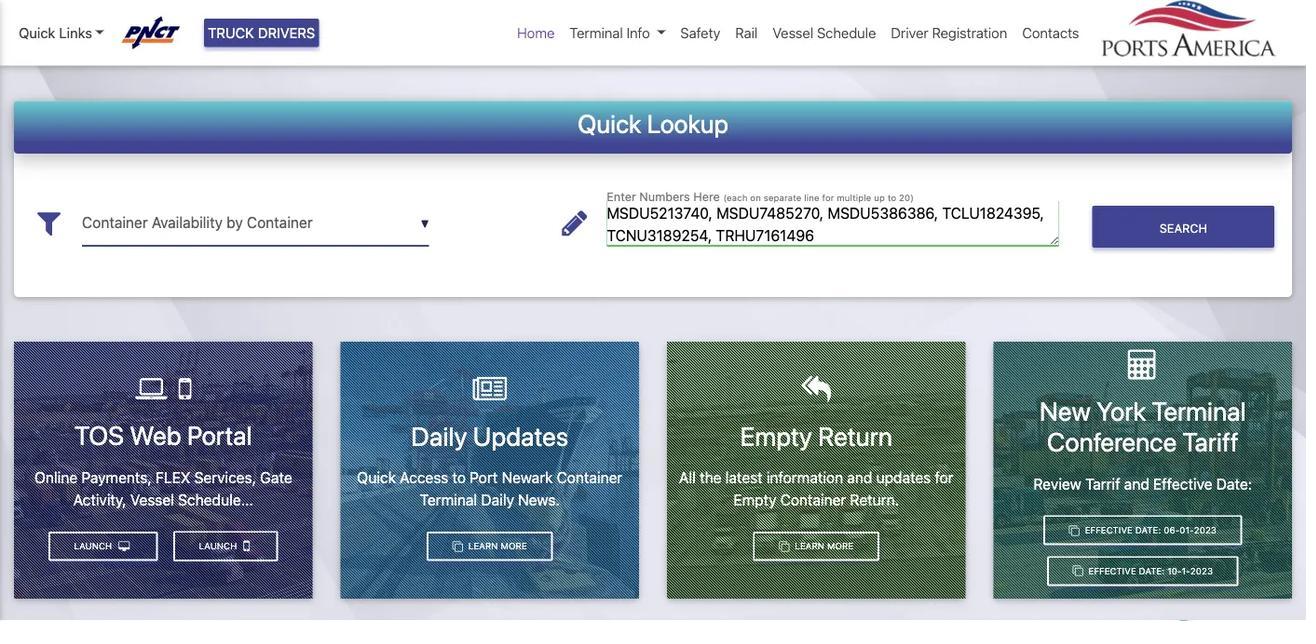 Task type: vqa. For each thing, say whether or not it's contained in the screenshot.
bottom 2023
yes



Task type: describe. For each thing, give the bounding box(es) containing it.
date: for 01-
[[1135, 525, 1161, 536]]

activity,
[[73, 491, 126, 509]]

access
[[400, 469, 448, 487]]

2 launch link from the left
[[48, 532, 158, 562]]

truck drivers link
[[204, 19, 319, 47]]

▼
[[421, 217, 429, 230]]

learn more for updates
[[466, 541, 527, 552]]

safety
[[681, 25, 721, 41]]

driver registration link
[[884, 15, 1015, 51]]

truck drivers
[[208, 25, 315, 41]]

tariff
[[1183, 427, 1239, 458]]

vessel inside the online payments, flex services, gate activity, vessel schedule...
[[130, 491, 174, 509]]

learn more for return
[[792, 541, 854, 552]]

container inside "quick access to port newark container terminal daily news."
[[557, 469, 623, 487]]

desktop image
[[118, 541, 130, 552]]

newark
[[502, 469, 553, 487]]

home link
[[510, 15, 562, 51]]

1-
[[1182, 566, 1191, 577]]

drivers
[[258, 25, 315, 41]]

multiple
[[837, 192, 872, 203]]

contacts
[[1022, 25, 1079, 41]]

contacts link
[[1015, 15, 1087, 51]]

(each
[[723, 192, 748, 203]]

search button
[[1093, 206, 1275, 248]]

vessel schedule
[[773, 25, 876, 41]]

latest
[[726, 469, 763, 487]]

updates
[[876, 469, 931, 487]]

quick links link
[[19, 22, 104, 43]]

0 horizontal spatial daily
[[411, 420, 467, 451]]

review
[[1034, 475, 1082, 493]]

quick for quick lookup
[[578, 109, 642, 138]]

information
[[767, 469, 843, 487]]

clone image for daily updates
[[453, 541, 463, 552]]

quick lookup
[[578, 109, 729, 138]]

all
[[679, 469, 696, 487]]

terminal inside new york terminal conference tariff
[[1152, 396, 1246, 426]]

effective for effective date: 06-01-2023
[[1085, 525, 1133, 536]]

new
[[1040, 396, 1091, 426]]

effective date: 06-01-2023 link
[[1044, 516, 1242, 546]]

portal
[[187, 420, 252, 451]]

daily inside "quick access to port newark container terminal daily news."
[[481, 491, 514, 509]]

registration
[[932, 25, 1008, 41]]

container inside all the latest information and updates for empty container return.
[[781, 491, 846, 509]]

more for updates
[[501, 541, 527, 552]]

news.
[[518, 491, 560, 509]]

launch for mobile icon
[[199, 541, 240, 551]]

effective date: 06-01-2023
[[1082, 525, 1217, 536]]

1 horizontal spatial vessel
[[773, 25, 814, 41]]

for inside enter numbers here (each on separate line for multiple up to 20)
[[822, 192, 834, 203]]

clone image for empty return
[[779, 541, 790, 552]]

terminal info link
[[562, 15, 673, 51]]

0 vertical spatial terminal
[[570, 25, 623, 41]]

return.
[[850, 491, 899, 509]]

web
[[130, 420, 181, 451]]

01-
[[1180, 525, 1194, 536]]

learn for return
[[795, 541, 825, 552]]

learn more link for updates
[[427, 532, 553, 562]]

schedule
[[817, 25, 876, 41]]

truck
[[208, 25, 254, 41]]

driver registration
[[891, 25, 1008, 41]]

all the latest information and updates for empty container return.
[[679, 469, 954, 509]]

updates
[[473, 420, 568, 451]]

quick for quick links
[[19, 25, 55, 41]]

home
[[517, 25, 555, 41]]

numbers
[[640, 189, 690, 203]]

to inside "quick access to port newark container terminal daily news."
[[452, 469, 466, 487]]

gate
[[260, 469, 292, 486]]

search
[[1160, 221, 1207, 235]]

conference
[[1047, 427, 1177, 458]]

20)
[[899, 192, 914, 203]]

tos
[[74, 420, 124, 451]]

vessel schedule link
[[765, 15, 884, 51]]

terminal inside "quick access to port newark container terminal daily news."
[[420, 491, 477, 509]]

quick links
[[19, 25, 92, 41]]

date: for 1-
[[1139, 566, 1165, 577]]

2023 for 1-
[[1191, 566, 1213, 577]]

06-
[[1164, 525, 1180, 536]]

online
[[34, 469, 77, 486]]

up
[[874, 192, 885, 203]]

quick access to port newark container terminal daily news.
[[357, 469, 623, 509]]

clone image for new york terminal conference tariff
[[1069, 525, 1080, 536]]

flex
[[156, 469, 190, 486]]

enter numbers here (each on separate line for multiple up to 20)
[[607, 189, 914, 203]]



Task type: locate. For each thing, give the bounding box(es) containing it.
None text field
[[82, 201, 429, 246], [607, 201, 1059, 246], [82, 201, 429, 246], [607, 201, 1059, 246]]

0 vertical spatial 2023
[[1194, 525, 1217, 536]]

mobile image
[[243, 539, 250, 554]]

2023
[[1194, 525, 1217, 536], [1191, 566, 1213, 577]]

0 horizontal spatial learn
[[468, 541, 498, 552]]

1 learn more from the left
[[466, 541, 527, 552]]

schedule...
[[178, 491, 253, 509]]

1 vertical spatial vessel
[[130, 491, 174, 509]]

0 vertical spatial for
[[822, 192, 834, 203]]

learn down "quick access to port newark container terminal daily news." at the left
[[468, 541, 498, 552]]

terminal down access
[[420, 491, 477, 509]]

terminal up tariff
[[1152, 396, 1246, 426]]

1 vertical spatial daily
[[481, 491, 514, 509]]

clone image down "quick access to port newark container terminal daily news." at the left
[[453, 541, 463, 552]]

2 launch from the left
[[74, 541, 115, 552]]

services,
[[194, 469, 256, 486]]

effective
[[1153, 475, 1213, 493], [1085, 525, 1133, 536], [1089, 566, 1136, 577]]

0 horizontal spatial vessel
[[130, 491, 174, 509]]

safety link
[[673, 15, 728, 51]]

links
[[59, 25, 92, 41]]

learn down all the latest information and updates for empty container return.
[[795, 541, 825, 552]]

empty return
[[740, 420, 893, 451]]

0 vertical spatial quick
[[19, 25, 55, 41]]

to inside enter numbers here (each on separate line for multiple up to 20)
[[888, 192, 897, 203]]

1 vertical spatial container
[[781, 491, 846, 509]]

and
[[847, 469, 872, 487], [1124, 475, 1150, 493]]

learn more down all the latest information and updates for empty container return.
[[792, 541, 854, 552]]

for inside all the latest information and updates for empty container return.
[[935, 469, 954, 487]]

0 vertical spatial empty
[[740, 420, 812, 451]]

here
[[693, 189, 720, 203]]

vessel
[[773, 25, 814, 41], [130, 491, 174, 509]]

effective down tarrif
[[1085, 525, 1133, 536]]

1 horizontal spatial for
[[935, 469, 954, 487]]

0 horizontal spatial learn more
[[466, 541, 527, 552]]

and inside all the latest information and updates for empty container return.
[[847, 469, 872, 487]]

quick for quick access to port newark container terminal daily news.
[[357, 469, 396, 487]]

date: left 06-
[[1135, 525, 1161, 536]]

2 learn from the left
[[795, 541, 825, 552]]

0 horizontal spatial launch link
[[48, 532, 158, 562]]

1 vertical spatial for
[[935, 469, 954, 487]]

line
[[804, 192, 820, 203]]

on
[[750, 192, 761, 203]]

learn more link for return
[[753, 532, 879, 562]]

empty inside all the latest information and updates for empty container return.
[[734, 491, 777, 509]]

1 horizontal spatial container
[[781, 491, 846, 509]]

for right 'line'
[[822, 192, 834, 203]]

0 horizontal spatial more
[[501, 541, 527, 552]]

1 horizontal spatial launch
[[199, 541, 240, 551]]

1 horizontal spatial more
[[827, 541, 854, 552]]

2 vertical spatial date:
[[1139, 566, 1165, 577]]

clone image down all the latest information and updates for empty container return.
[[779, 541, 790, 552]]

2 vertical spatial terminal
[[420, 491, 477, 509]]

1 horizontal spatial quick
[[357, 469, 396, 487]]

and right tarrif
[[1124, 475, 1150, 493]]

launch link
[[173, 532, 278, 562], [48, 532, 158, 562]]

tos web portal
[[74, 420, 252, 451]]

date: down tariff
[[1217, 475, 1252, 493]]

launch
[[199, 541, 240, 551], [74, 541, 115, 552]]

the
[[700, 469, 722, 487]]

more for return
[[827, 541, 854, 552]]

0 horizontal spatial launch
[[74, 541, 115, 552]]

date: inside 'link'
[[1135, 525, 1161, 536]]

1 vertical spatial quick
[[578, 109, 642, 138]]

0 vertical spatial container
[[557, 469, 623, 487]]

empty down latest on the right bottom
[[734, 491, 777, 509]]

info
[[627, 25, 650, 41]]

learn more down "quick access to port newark container terminal daily news." at the left
[[466, 541, 527, 552]]

clone image inside effective date: 06-01-2023 'link'
[[1069, 525, 1080, 536]]

terminal info
[[570, 25, 650, 41]]

0 vertical spatial to
[[888, 192, 897, 203]]

1 vertical spatial to
[[452, 469, 466, 487]]

10-
[[1168, 566, 1182, 577]]

daily
[[411, 420, 467, 451], [481, 491, 514, 509]]

1 horizontal spatial daily
[[481, 491, 514, 509]]

vessel down flex
[[130, 491, 174, 509]]

payments,
[[81, 469, 152, 486]]

0 vertical spatial effective
[[1153, 475, 1213, 493]]

to left port
[[452, 469, 466, 487]]

learn more
[[466, 541, 527, 552], [792, 541, 854, 552]]

1 learn more link from the left
[[427, 532, 553, 562]]

effective date: 10-1-2023 link
[[1047, 557, 1239, 586]]

1 vertical spatial date:
[[1135, 525, 1161, 536]]

return
[[818, 420, 893, 451]]

1 vertical spatial terminal
[[1152, 396, 1246, 426]]

date: left 10-
[[1139, 566, 1165, 577]]

1 launch link from the left
[[173, 532, 278, 562]]

more
[[501, 541, 527, 552], [827, 541, 854, 552]]

effective date: 10-1-2023
[[1086, 566, 1213, 577]]

online payments, flex services, gate activity, vessel schedule...
[[34, 469, 292, 509]]

date:
[[1217, 475, 1252, 493], [1135, 525, 1161, 536], [1139, 566, 1165, 577]]

learn more link down all the latest information and updates for empty container return.
[[753, 532, 879, 562]]

clone image down the 'review'
[[1069, 525, 1080, 536]]

and up 'return.'
[[847, 469, 872, 487]]

2023 right 06-
[[1194, 525, 1217, 536]]

2 learn more link from the left
[[753, 532, 879, 562]]

quick
[[19, 25, 55, 41], [578, 109, 642, 138], [357, 469, 396, 487]]

2 horizontal spatial quick
[[578, 109, 642, 138]]

2 learn more from the left
[[792, 541, 854, 552]]

effective inside 'link'
[[1085, 525, 1133, 536]]

daily down port
[[481, 491, 514, 509]]

daily up access
[[411, 420, 467, 451]]

0 horizontal spatial learn more link
[[427, 532, 553, 562]]

2 vertical spatial effective
[[1089, 566, 1136, 577]]

quick up enter
[[578, 109, 642, 138]]

2023 for 01-
[[1194, 525, 1217, 536]]

quick left access
[[357, 469, 396, 487]]

2 vertical spatial quick
[[357, 469, 396, 487]]

clone image inside effective date: 10-1-2023 link
[[1073, 566, 1083, 577]]

container down information
[[781, 491, 846, 509]]

1 horizontal spatial to
[[888, 192, 897, 203]]

1 horizontal spatial learn more link
[[753, 532, 879, 562]]

1 more from the left
[[501, 541, 527, 552]]

more down "news."
[[501, 541, 527, 552]]

2023 inside 'link'
[[1194, 525, 1217, 536]]

1 vertical spatial 2023
[[1191, 566, 1213, 577]]

1 horizontal spatial and
[[1124, 475, 1150, 493]]

review tarrif and effective date:
[[1034, 475, 1252, 493]]

1 horizontal spatial terminal
[[570, 25, 623, 41]]

clone image
[[1069, 525, 1080, 536], [453, 541, 463, 552], [779, 541, 790, 552], [1073, 566, 1083, 577]]

1 horizontal spatial learn more
[[792, 541, 854, 552]]

tarrif
[[1086, 475, 1120, 493]]

york
[[1097, 396, 1146, 426]]

launch for desktop icon on the left
[[74, 541, 115, 552]]

1 vertical spatial effective
[[1085, 525, 1133, 536]]

container
[[557, 469, 623, 487], [781, 491, 846, 509]]

separate
[[764, 192, 802, 203]]

0 horizontal spatial for
[[822, 192, 834, 203]]

0 horizontal spatial to
[[452, 469, 466, 487]]

driver
[[891, 25, 929, 41]]

empty
[[740, 420, 812, 451], [734, 491, 777, 509]]

rail
[[735, 25, 758, 41]]

port
[[470, 469, 498, 487]]

new york terminal conference tariff
[[1040, 396, 1246, 458]]

2 more from the left
[[827, 541, 854, 552]]

container up "news."
[[557, 469, 623, 487]]

daily updates
[[411, 420, 568, 451]]

quick left "links"
[[19, 25, 55, 41]]

for
[[822, 192, 834, 203], [935, 469, 954, 487]]

0 vertical spatial date:
[[1217, 475, 1252, 493]]

0 horizontal spatial quick
[[19, 25, 55, 41]]

effective down effective date: 06-01-2023 'link'
[[1089, 566, 1136, 577]]

more down 'return.'
[[827, 541, 854, 552]]

terminal
[[570, 25, 623, 41], [1152, 396, 1246, 426], [420, 491, 477, 509]]

learn more link down "quick access to port newark container terminal daily news." at the left
[[427, 532, 553, 562]]

0 vertical spatial vessel
[[773, 25, 814, 41]]

learn
[[468, 541, 498, 552], [795, 541, 825, 552]]

empty up information
[[740, 420, 812, 451]]

rail link
[[728, 15, 765, 51]]

2023 right 10-
[[1191, 566, 1213, 577]]

effective up 01-
[[1153, 475, 1213, 493]]

launch link down the schedule...
[[173, 532, 278, 562]]

learn for updates
[[468, 541, 498, 552]]

1 vertical spatial empty
[[734, 491, 777, 509]]

launch link down activity,
[[48, 532, 158, 562]]

clone image left effective date: 10-1-2023
[[1073, 566, 1083, 577]]

to
[[888, 192, 897, 203], [452, 469, 466, 487]]

launch left mobile icon
[[199, 541, 240, 551]]

enter
[[607, 189, 636, 203]]

0 horizontal spatial and
[[847, 469, 872, 487]]

2 horizontal spatial terminal
[[1152, 396, 1246, 426]]

for right "updates" at the right bottom
[[935, 469, 954, 487]]

1 horizontal spatial learn
[[795, 541, 825, 552]]

0 horizontal spatial container
[[557, 469, 623, 487]]

launch left desktop icon on the left
[[74, 541, 115, 552]]

0 vertical spatial daily
[[411, 420, 467, 451]]

1 launch from the left
[[199, 541, 240, 551]]

vessel right rail link
[[773, 25, 814, 41]]

0 horizontal spatial terminal
[[420, 491, 477, 509]]

terminal left info
[[570, 25, 623, 41]]

lookup
[[647, 109, 729, 138]]

1 learn from the left
[[468, 541, 498, 552]]

effective for effective date: 10-1-2023
[[1089, 566, 1136, 577]]

quick inside "quick access to port newark container terminal daily news."
[[357, 469, 396, 487]]

1 horizontal spatial launch link
[[173, 532, 278, 562]]

to right up
[[888, 192, 897, 203]]



